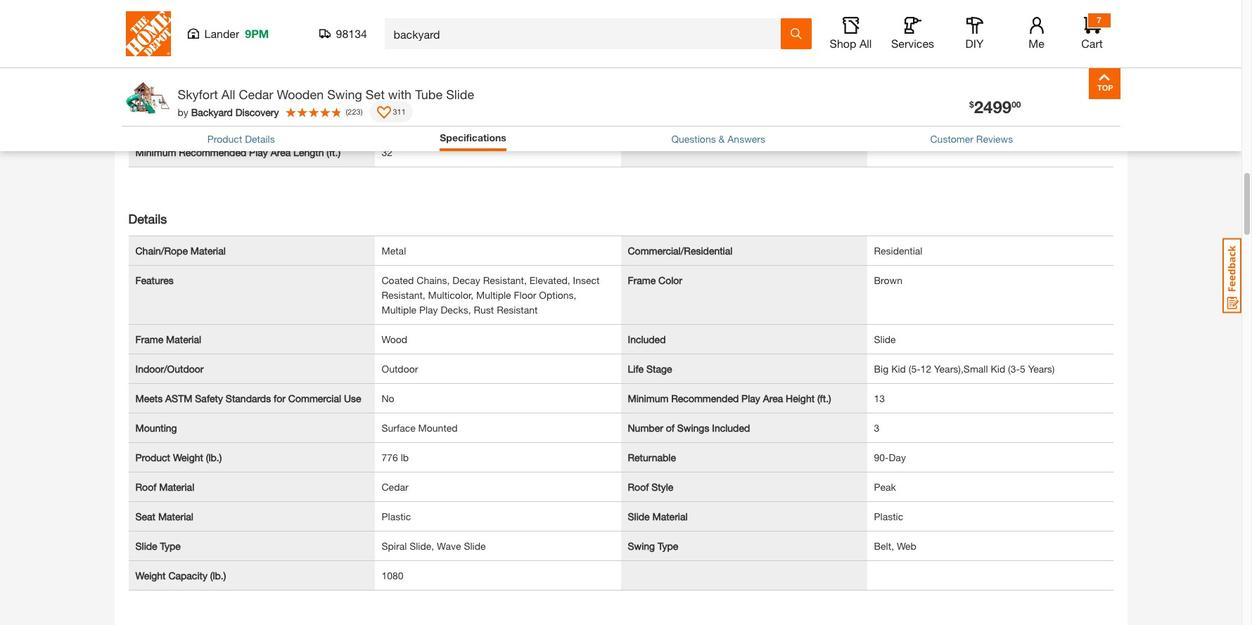 Task type: locate. For each thing, give the bounding box(es) containing it.
1 vertical spatial included
[[712, 422, 750, 434]]

skyfort
[[178, 87, 218, 102]]

0 horizontal spatial frame
[[135, 333, 163, 345]]

life stage
[[628, 363, 672, 375]]

0 vertical spatial resistant,
[[483, 274, 527, 286]]

discovery
[[235, 106, 279, 118]]

slide material
[[628, 510, 688, 522]]

0 horizontal spatial all
[[221, 87, 235, 102]]

web
[[897, 540, 916, 552]]

type down seat material
[[160, 540, 181, 552]]

1 vertical spatial (lb.)
[[210, 570, 226, 581]]

slide,
[[409, 540, 434, 552]]

area for height
[[763, 392, 783, 404]]

1 horizontal spatial frame
[[628, 274, 656, 286]]

1 vertical spatial (ft.)
[[817, 392, 831, 404]]

0 horizontal spatial included
[[628, 333, 666, 345]]

roof left 'style'
[[628, 481, 649, 493]]

minimum down life stage
[[628, 392, 668, 404]]

(in.) up by backyard discovery on the left top of page
[[217, 87, 232, 99]]

3
[[874, 422, 879, 434]]

0 horizontal spatial resistant,
[[382, 289, 425, 301]]

233 in
[[382, 117, 408, 128]]

area left height
[[763, 392, 783, 404]]

questions
[[671, 133, 716, 145]]

1 horizontal spatial (ft.)
[[817, 392, 831, 404]]

1 horizontal spatial plastic
[[874, 510, 903, 522]]

1 vertical spatial frame
[[135, 333, 163, 345]]

&
[[719, 133, 725, 145]]

1 vertical spatial minimum
[[628, 392, 668, 404]]

1 vertical spatial chain/rope
[[135, 245, 188, 257]]

cedar up discovery
[[239, 87, 273, 102]]

slide right tube
[[446, 87, 474, 102]]

(ft.) for minimum recommended play area length (ft.)
[[327, 146, 340, 158]]

plastic
[[382, 510, 411, 522], [874, 510, 903, 522]]

surface mounted
[[382, 422, 458, 434]]

swing
[[327, 87, 362, 102], [628, 540, 655, 552]]

minimum down assembled width (in.)
[[135, 146, 176, 158]]

1 vertical spatial all
[[221, 87, 235, 102]]

material
[[190, 245, 226, 257], [166, 333, 201, 345], [159, 481, 194, 493], [158, 510, 193, 522], [652, 510, 688, 522]]

776
[[382, 451, 398, 463]]

details up 'minimum recommended play area length (ft.)'
[[245, 133, 275, 145]]

wood
[[382, 333, 407, 345]]

2 assembled from the top
[[135, 117, 184, 128]]

2 in from the top
[[401, 117, 408, 128]]

swings
[[677, 422, 709, 434]]

0 horizontal spatial plastic
[[382, 510, 411, 522]]

1 vertical spatial weight
[[135, 570, 166, 581]]

0 horizontal spatial kid
[[891, 363, 906, 375]]

0 horizontal spatial area
[[271, 146, 291, 158]]

in right 201
[[401, 87, 408, 99]]

all for skyfort
[[221, 87, 235, 102]]

plastic down peak
[[874, 510, 903, 522]]

1 horizontal spatial play
[[419, 304, 438, 316]]

me button
[[1014, 17, 1059, 51]]

all inside 'button'
[[859, 37, 872, 50]]

cart
[[1081, 37, 1103, 50]]

included up life stage
[[628, 333, 666, 345]]

reviews
[[976, 133, 1013, 145]]

wave
[[437, 540, 461, 552]]

kid left (5-
[[891, 363, 906, 375]]

lander
[[204, 27, 239, 40]]

in for 233 in
[[401, 117, 408, 128]]

insect
[[573, 274, 600, 286]]

(lb.) down safety
[[206, 451, 222, 463]]

color
[[658, 274, 682, 286]]

style
[[651, 481, 673, 493]]

recommended
[[179, 146, 246, 158], [671, 392, 739, 404]]

1 horizontal spatial recommended
[[671, 392, 739, 404]]

multiple up rust
[[476, 289, 511, 301]]

( 223 )
[[346, 107, 363, 116]]

201
[[382, 87, 398, 99]]

feedback link image
[[1222, 238, 1241, 314]]

frame material
[[135, 333, 201, 345]]

material for frame material
[[166, 333, 201, 345]]

0 vertical spatial weight
[[173, 451, 203, 463]]

width
[[187, 117, 213, 128]]

chain/rope for chain/rope length (in.)
[[628, 117, 680, 128]]

swing down slide material
[[628, 540, 655, 552]]

1 horizontal spatial included
[[712, 422, 750, 434]]

frame up indoor/outdoor
[[135, 333, 163, 345]]

outdoor
[[382, 363, 418, 375]]

0 vertical spatial in
[[401, 87, 408, 99]]

chain/rope up features
[[135, 245, 188, 257]]

h
[[178, 4, 185, 16]]

0 horizontal spatial (ft.)
[[327, 146, 340, 158]]

cedar down 776 lb
[[382, 481, 408, 493]]

number
[[628, 422, 663, 434]]

plastic up spiral
[[382, 510, 411, 522]]

1 horizontal spatial length
[[683, 117, 713, 128]]

minimum for minimum recommended play area length (ft.)
[[135, 146, 176, 158]]

coated
[[382, 274, 414, 286]]

223
[[348, 107, 361, 116]]

chain/rope material
[[135, 245, 226, 257]]

0 horizontal spatial cedar
[[239, 87, 273, 102]]

recommended up swings at the bottom of the page
[[671, 392, 739, 404]]

1 vertical spatial details
[[128, 211, 167, 226]]

chain/rope
[[628, 117, 680, 128], [135, 245, 188, 257]]

slide down the 'roof style'
[[628, 510, 650, 522]]

90-day
[[874, 451, 906, 463]]

0 vertical spatial frame
[[628, 274, 656, 286]]

0 vertical spatial minimum
[[135, 146, 176, 158]]

product details
[[207, 133, 275, 145]]

roof for roof style
[[628, 481, 649, 493]]

dimensions
[[128, 53, 195, 69]]

0 horizontal spatial minimum
[[135, 146, 176, 158]]

0 horizontal spatial chain/rope
[[135, 245, 188, 257]]

1 vertical spatial swing
[[628, 540, 655, 552]]

0 horizontal spatial product
[[135, 451, 170, 463]]

assembled down assembled depth (in.)
[[135, 117, 184, 128]]

recommended down the product details
[[179, 146, 246, 158]]

2 vertical spatial play
[[741, 392, 760, 404]]

area for length
[[271, 146, 291, 158]]

slide down the seat
[[135, 540, 157, 552]]

big kid (5-12 years),small kid (3-5 years)
[[874, 363, 1055, 375]]

1 plastic from the left
[[382, 510, 411, 522]]

included down minimum recommended play area height (ft.)
[[712, 422, 750, 434]]

floor
[[514, 289, 536, 301]]

in for 201 in
[[401, 87, 408, 99]]

(in.) right width on the top left of the page
[[216, 117, 231, 128]]

1 vertical spatial recommended
[[671, 392, 739, 404]]

2 type from the left
[[658, 540, 678, 552]]

capacity
[[168, 570, 207, 581]]

included
[[628, 333, 666, 345], [712, 422, 750, 434]]

chain/rope up questions
[[628, 117, 680, 128]]

2 roof from the left
[[628, 481, 649, 493]]

(in.)
[[217, 87, 232, 99], [216, 117, 231, 128], [716, 117, 732, 128]]

9pm
[[245, 27, 269, 40]]

years)
[[1028, 363, 1055, 375]]

play left height
[[741, 392, 760, 404]]

roof up the seat
[[135, 481, 156, 493]]

0 vertical spatial length
[[683, 117, 713, 128]]

0 vertical spatial assembled
[[135, 87, 184, 99]]

big
[[874, 363, 889, 375]]

2 horizontal spatial play
[[741, 392, 760, 404]]

0 vertical spatial included
[[628, 333, 666, 345]]

play for minimum recommended play area height (ft.)
[[741, 392, 760, 404]]

elevated,
[[529, 274, 570, 286]]

1 kid from the left
[[891, 363, 906, 375]]

stage
[[646, 363, 672, 375]]

resistant, up 'floor'
[[483, 274, 527, 286]]

all right shop
[[859, 37, 872, 50]]

(in.) up &
[[716, 117, 732, 128]]

questions & answers button
[[671, 131, 765, 146], [671, 131, 765, 146]]

chain/rope for chain/rope material
[[135, 245, 188, 257]]

0 vertical spatial details
[[245, 133, 275, 145]]

0 horizontal spatial recommended
[[179, 146, 246, 158]]

length up questions
[[683, 117, 713, 128]]

1 vertical spatial product
[[135, 451, 170, 463]]

material for slide material
[[652, 510, 688, 522]]

decay
[[453, 274, 480, 286]]

1 vertical spatial area
[[763, 392, 783, 404]]

slide
[[446, 87, 474, 102], [874, 333, 896, 345], [628, 510, 650, 522], [135, 540, 157, 552], [464, 540, 486, 552]]

00
[[1012, 99, 1021, 110]]

material for seat material
[[158, 510, 193, 522]]

details up the chain/rope material
[[128, 211, 167, 226]]

1 vertical spatial play
[[419, 304, 438, 316]]

0 vertical spatial area
[[271, 146, 291, 158]]

(in.) for assembled depth (in.)
[[217, 87, 232, 99]]

length down wooden
[[293, 146, 324, 158]]

1 horizontal spatial roof
[[628, 481, 649, 493]]

1 vertical spatial multiple
[[382, 304, 416, 316]]

meets
[[135, 392, 163, 404]]

2 plastic from the left
[[874, 510, 903, 522]]

0 horizontal spatial roof
[[135, 481, 156, 493]]

weight down slide type
[[135, 570, 166, 581]]

0 vertical spatial (lb.)
[[206, 451, 222, 463]]

shop
[[830, 37, 856, 50]]

questions & answers
[[671, 133, 765, 145]]

product for product details
[[207, 133, 242, 145]]

0 vertical spatial cedar
[[239, 87, 273, 102]]

1 vertical spatial assembled
[[135, 117, 184, 128]]

product up 'minimum recommended play area length (ft.)'
[[207, 133, 242, 145]]

1 in from the top
[[401, 87, 408, 99]]

in down 311
[[401, 117, 408, 128]]

play down the product details
[[249, 146, 268, 158]]

1 horizontal spatial product
[[207, 133, 242, 145]]

0 horizontal spatial length
[[293, 146, 324, 158]]

slide up big
[[874, 333, 896, 345]]

(lb.) for product weight (lb.)
[[206, 451, 222, 463]]

length
[[683, 117, 713, 128], [293, 146, 324, 158]]

multiple down coated
[[382, 304, 416, 316]]

1 horizontal spatial type
[[658, 540, 678, 552]]

0 vertical spatial chain/rope
[[628, 117, 680, 128]]

32
[[382, 146, 393, 158]]

1 type from the left
[[160, 540, 181, 552]]

frame left color
[[628, 274, 656, 286]]

0 vertical spatial (ft.)
[[327, 146, 340, 158]]

coated chains, decay resistant, elevated, insect resistant, multicolor, multiple floor options, multiple play decks, rust resistant
[[382, 274, 600, 316]]

options,
[[539, 289, 576, 301]]

0 horizontal spatial play
[[249, 146, 268, 158]]

1 vertical spatial in
[[401, 117, 408, 128]]

assembled for assembled depth (in.)
[[135, 87, 184, 99]]

kid left (3-
[[991, 363, 1005, 375]]

spiral
[[382, 540, 407, 552]]

resistant, down coated
[[382, 289, 425, 301]]

(3-
[[1008, 363, 1020, 375]]

product down the mounting
[[135, 451, 170, 463]]

0 vertical spatial all
[[859, 37, 872, 50]]

specifications
[[440, 132, 506, 143]]

0 vertical spatial product
[[207, 133, 242, 145]]

play down multicolor,
[[419, 304, 438, 316]]

type down slide material
[[658, 540, 678, 552]]

shop all button
[[828, 17, 873, 51]]

1 horizontal spatial minimum
[[628, 392, 668, 404]]

1 horizontal spatial all
[[859, 37, 872, 50]]

all up by backyard discovery on the left top of page
[[221, 87, 235, 102]]

assembled up by
[[135, 87, 184, 99]]

day
[[889, 451, 906, 463]]

play inside coated chains, decay resistant, elevated, insect resistant, multicolor, multiple floor options, multiple play decks, rust resistant
[[419, 304, 438, 316]]

0 vertical spatial play
[[249, 146, 268, 158]]

1 horizontal spatial multiple
[[476, 289, 511, 301]]

(ft.) right height
[[817, 392, 831, 404]]

area down the product details
[[271, 146, 291, 158]]

1 assembled from the top
[[135, 87, 184, 99]]

play
[[249, 146, 268, 158], [419, 304, 438, 316], [741, 392, 760, 404]]

(lb.) right capacity
[[210, 570, 226, 581]]

(ft.) left 32
[[327, 146, 340, 158]]

0 vertical spatial recommended
[[179, 146, 246, 158]]

frame for frame material
[[135, 333, 163, 345]]

0 horizontal spatial type
[[160, 540, 181, 552]]

frame for frame color
[[628, 274, 656, 286]]

weight up roof material
[[173, 451, 203, 463]]

material for chain/rope material
[[190, 245, 226, 257]]

commercial/residential
[[628, 245, 732, 257]]

specifications button
[[440, 130, 506, 148], [440, 130, 506, 145]]

swing up (
[[327, 87, 362, 102]]

1 roof from the left
[[135, 481, 156, 493]]

life
[[628, 363, 644, 375]]

1 horizontal spatial chain/rope
[[628, 117, 680, 128]]

0 vertical spatial swing
[[327, 87, 362, 102]]

1 vertical spatial cedar
[[382, 481, 408, 493]]

1 horizontal spatial area
[[763, 392, 783, 404]]

1 vertical spatial length
[[293, 146, 324, 158]]

play for minimum recommended play area length (ft.)
[[249, 146, 268, 158]]

0 horizontal spatial swing
[[327, 87, 362, 102]]

type
[[160, 540, 181, 552], [658, 540, 678, 552]]

1 horizontal spatial kid
[[991, 363, 1005, 375]]

product details button
[[207, 131, 275, 146], [207, 131, 275, 146]]

metal
[[382, 245, 406, 257]]

(in.) for chain/rope length (in.)
[[716, 117, 732, 128]]



Task type: vqa. For each thing, say whether or not it's contained in the screenshot.


Task type: describe. For each thing, give the bounding box(es) containing it.
by backyard discovery
[[178, 106, 279, 118]]

indoor/outdoor
[[135, 363, 204, 375]]

standards
[[226, 392, 271, 404]]

skyfort all cedar wooden swing set with tube slide
[[178, 87, 474, 102]]

minimum for minimum recommended play area height (ft.)
[[628, 392, 668, 404]]

(ft.) for minimum recommended play area height (ft.)
[[817, 392, 831, 404]]

multicolor,
[[428, 289, 474, 301]]

lander 9pm
[[204, 27, 269, 40]]

201 in
[[382, 87, 408, 99]]

brown
[[874, 274, 902, 286]]

cart 7
[[1081, 15, 1103, 50]]

chain/rope length (in.)
[[628, 117, 732, 128]]

2 kid from the left
[[991, 363, 1005, 375]]

recommended for minimum recommended play area height (ft.)
[[671, 392, 739, 404]]

no
[[382, 392, 394, 404]]

1 vertical spatial resistant,
[[382, 289, 425, 301]]

minimum recommended play area height (ft.)
[[628, 392, 831, 404]]

minimum recommended play area length (ft.)
[[135, 146, 340, 158]]

13
[[874, 392, 885, 404]]

diy
[[965, 37, 984, 50]]

height
[[786, 392, 815, 404]]

What can we help you find today? search field
[[394, 19, 780, 49]]

51.25
[[874, 117, 899, 128]]

233
[[382, 117, 398, 128]]

services button
[[890, 17, 935, 51]]

(
[[346, 107, 348, 116]]

all for shop
[[859, 37, 872, 50]]

for
[[274, 392, 286, 404]]

features
[[135, 274, 174, 286]]

mounted
[[418, 422, 458, 434]]

with
[[388, 87, 412, 102]]

dimensions: h button
[[114, 0, 1127, 27]]

1 horizontal spatial resistant,
[[483, 274, 527, 286]]

product image image
[[125, 75, 171, 120]]

311 button
[[370, 101, 413, 122]]

slide for slide type
[[135, 540, 157, 552]]

1080
[[382, 570, 403, 581]]

dimensions:
[[121, 4, 176, 16]]

2499
[[974, 97, 1012, 117]]

meets astm safety standards for commercial use
[[135, 392, 361, 404]]

tube
[[415, 87, 443, 102]]

years),small
[[934, 363, 988, 375]]

display image
[[377, 106, 391, 120]]

rust
[[474, 304, 494, 316]]

roof material
[[135, 481, 194, 493]]

slide type
[[135, 540, 181, 552]]

roof for roof material
[[135, 481, 156, 493]]

me
[[1029, 37, 1044, 50]]

0 horizontal spatial weight
[[135, 570, 166, 581]]

chains,
[[417, 274, 450, 286]]

wooden
[[277, 87, 324, 102]]

recommended for minimum recommended play area length (ft.)
[[179, 146, 246, 158]]

776 lb
[[382, 451, 409, 463]]

seat material
[[135, 510, 193, 522]]

(lb.) for weight capacity (lb.)
[[210, 570, 226, 581]]

the home depot logo image
[[126, 11, 171, 56]]

returnable
[[628, 451, 676, 463]]

peak
[[874, 481, 896, 493]]

roof style
[[628, 481, 673, 493]]

set
[[366, 87, 385, 102]]

0 horizontal spatial multiple
[[382, 304, 416, 316]]

0 horizontal spatial details
[[128, 211, 167, 226]]

belt, web
[[874, 540, 916, 552]]

customer
[[930, 133, 973, 145]]

number of swings included
[[628, 422, 750, 434]]

type for slide type
[[160, 540, 181, 552]]

$
[[969, 99, 974, 110]]

spiral slide, wave slide
[[382, 540, 486, 552]]

0 vertical spatial multiple
[[476, 289, 511, 301]]

311
[[393, 107, 406, 116]]

belt,
[[874, 540, 894, 552]]

seat
[[135, 510, 155, 522]]

resistant
[[497, 304, 538, 316]]

material for roof material
[[159, 481, 194, 493]]

product for product weight (lb.)
[[135, 451, 170, 463]]

98134
[[336, 27, 367, 40]]

use
[[344, 392, 361, 404]]

type for swing type
[[658, 540, 678, 552]]

assembled depth (in.)
[[135, 87, 232, 99]]

top button
[[1088, 68, 1120, 99]]

by
[[178, 106, 188, 118]]

customer reviews
[[930, 133, 1013, 145]]

(in.) for assembled width (in.)
[[216, 117, 231, 128]]

)
[[361, 107, 363, 116]]

decks,
[[441, 304, 471, 316]]

5
[[1020, 363, 1025, 375]]

1 horizontal spatial details
[[245, 133, 275, 145]]

12
[[920, 363, 931, 375]]

1 horizontal spatial weight
[[173, 451, 203, 463]]

slide for slide material
[[628, 510, 650, 522]]

98134 button
[[319, 27, 368, 41]]

slide for slide
[[874, 333, 896, 345]]

7
[[1097, 15, 1101, 25]]

1 horizontal spatial swing
[[628, 540, 655, 552]]

slide right wave
[[464, 540, 486, 552]]

swing type
[[628, 540, 678, 552]]

1 horizontal spatial cedar
[[382, 481, 408, 493]]

(5-
[[909, 363, 920, 375]]

assembled for assembled width (in.)
[[135, 117, 184, 128]]



